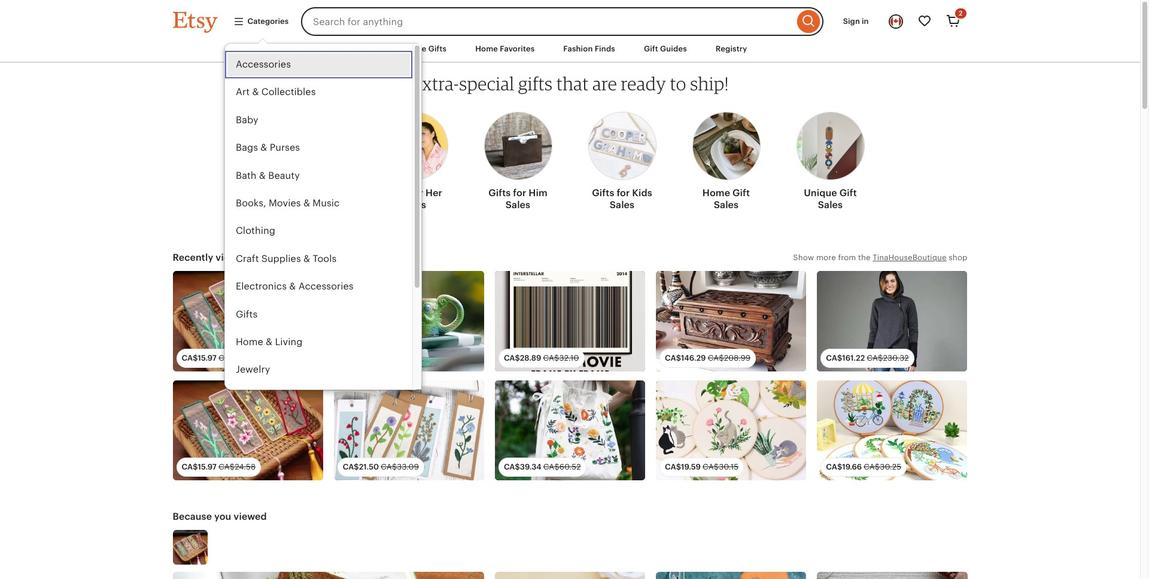 Task type: describe. For each thing, give the bounding box(es) containing it.
paper & party supplies link
[[225, 384, 412, 412]]

categories
[[248, 17, 289, 26]]

208.99
[[724, 354, 751, 363]]

menu inside banner
[[224, 43, 422, 412]]

electronics
[[236, 281, 287, 292]]

28.89
[[520, 354, 541, 363]]

ca$ 21.50 ca$ 33.09
[[343, 463, 419, 472]]

to
[[670, 73, 687, 95]]

because you viewed
[[173, 511, 267, 523]]

registry link
[[707, 38, 757, 60]]

for for him
[[513, 188, 527, 199]]

recently
[[173, 252, 213, 264]]

for for kids
[[617, 188, 630, 199]]

5 set bookmark embroidery kits |gift for friends beginner embroidery kit| embroidery full kit with needlepoint hoop| diy craft kit image
[[334, 381, 484, 481]]

gifts for gifts
[[236, 309, 257, 320]]

personalized
[[280, 188, 340, 199]]

ready
[[621, 73, 666, 95]]

& for collectibles
[[252, 87, 259, 98]]

bath & beauty link
[[225, 162, 412, 190]]

extra-special gifts that are ready to ship!
[[411, 73, 729, 95]]

books, movies & music
[[236, 198, 339, 209]]

art & collectibles
[[236, 87, 316, 98]]

canada button
[[882, 7, 910, 36]]

tools
[[313, 253, 336, 265]]

unique gift sales
[[804, 188, 857, 211]]

gift for personalized gift sales
[[288, 200, 305, 211]]

& for accessories
[[289, 281, 296, 292]]

sales inside 'gifts for her sales'
[[402, 200, 426, 211]]

personalized gift sales
[[280, 188, 340, 211]]

special
[[459, 73, 515, 95]]

accessories link
[[225, 51, 412, 79]]

are
[[593, 73, 617, 95]]

146.29
[[681, 354, 706, 363]]

sales inside unique gift sales
[[818, 200, 843, 211]]

categories button
[[224, 11, 298, 32]]

felt corner bookmark with hand embroidered, personalized hand embroidered corner bookmark, gift for booklovers, custom bookmark image
[[173, 572, 484, 580]]

the
[[859, 253, 871, 262]]

30.25
[[880, 463, 902, 472]]

clothing link
[[225, 218, 412, 245]]

& for beauty
[[259, 170, 266, 181]]

books, movies & music link
[[225, 190, 412, 218]]

home & living
[[236, 337, 302, 348]]

art & collectibles link
[[225, 79, 412, 106]]

baby
[[236, 114, 258, 126]]

electronics & accessories
[[236, 281, 353, 292]]

gift guides link
[[635, 38, 696, 60]]

gifts for gifts for kids sales
[[592, 188, 615, 199]]

diy embroidery bag| reusable eco bag for beginner | beginner embroidery kit, cross stitch|  embroidery full kit with needlepoint hoop| image
[[495, 381, 646, 481]]

sales inside 'gifts for kids sales'
[[610, 200, 635, 211]]

bath & beauty
[[236, 170, 300, 181]]

living
[[275, 337, 302, 348]]

him
[[529, 188, 548, 199]]

electronics & accessories link
[[225, 273, 412, 301]]

pottery espresso cup, ceramic coffee cup image
[[334, 271, 484, 372]]

recently viewed & more
[[173, 252, 285, 264]]

bags
[[236, 142, 258, 153]]

home gift sales
[[703, 188, 750, 211]]

home favorites
[[476, 44, 535, 53]]

because
[[173, 511, 212, 523]]

her
[[426, 188, 443, 199]]

sales inside home gift sales
[[714, 200, 739, 211]]

home for home gift sales
[[703, 188, 731, 199]]

favorites
[[500, 44, 535, 53]]

ca$ 19.59 ca$ 30.15
[[665, 463, 739, 472]]

bookmark embroidery kits |gift for friends beginner embroidery kit| embroidery full kit with needlepoint hoop| diy craft kit image for ca$ 15.97 ca$
[[173, 271, 323, 372]]

clothing
[[236, 225, 275, 237]]

canada image
[[890, 15, 902, 27]]

registry
[[716, 44, 748, 53]]

gifts for him sales
[[489, 188, 548, 211]]

tinahouseboutique
[[873, 253, 947, 262]]

paper & party supplies
[[236, 392, 339, 403]]

39.34
[[520, 463, 542, 472]]

15.97 for ca$ 15.97 ca$
[[198, 354, 217, 363]]

party
[[274, 392, 297, 403]]

ca$ 39.34 ca$ 60.52
[[504, 463, 581, 472]]

paper
[[236, 392, 262, 403]]

home favorites link
[[467, 38, 544, 60]]

& for party
[[264, 392, 271, 403]]

2
[[959, 10, 963, 17]]

0 horizontal spatial more
[[261, 252, 285, 264]]

home gift sales link
[[692, 105, 761, 216]]

gifts for him sales link
[[484, 105, 552, 216]]

that
[[557, 73, 589, 95]]

unique gift sales link
[[797, 105, 865, 216]]

ca$ 146.29 ca$ 208.99
[[665, 354, 751, 363]]

in
[[862, 17, 869, 26]]

gift for home gift sales
[[733, 188, 750, 199]]

movies
[[269, 198, 301, 209]]

1 vertical spatial viewed
[[234, 511, 267, 523]]

33.09
[[397, 463, 419, 472]]



Task type: locate. For each thing, give the bounding box(es) containing it.
gifts for gifts for her sales
[[386, 188, 408, 199]]

0 vertical spatial home
[[476, 44, 498, 53]]

fashion
[[564, 44, 593, 53]]

1 horizontal spatial home
[[476, 44, 498, 53]]

4 sales from the left
[[610, 200, 635, 211]]

None search field
[[301, 7, 824, 36]]

& down clothing at the left top of the page
[[251, 252, 258, 264]]

3 bookmark embroidery kits |gift for friends beginner embroidery kit| embroidery full kit with needlepoint hoop| diy craft kit image from the top
[[173, 531, 207, 565]]

32.10
[[560, 354, 579, 363]]

1 bookmark embroidery kits |gift for friends beginner embroidery kit| embroidery full kit with needlepoint hoop| diy craft kit image from the top
[[173, 271, 323, 372]]

0 vertical spatial supplies
[[261, 253, 301, 265]]

craft supplies & tools
[[236, 253, 336, 265]]

gifts inside gifts for him sales
[[489, 188, 511, 199]]

fashion finds link
[[555, 38, 624, 60]]

supplies inside craft supplies & tools link
[[261, 253, 301, 265]]

personalized gift sales link
[[276, 105, 344, 216]]

& left tools
[[303, 253, 310, 265]]

personalized embroidery felt bookmarks | letters handmade corner bookmark | 4 season letter & flower felt bookmark  set image
[[818, 572, 968, 580]]

for
[[410, 188, 423, 199], [513, 188, 527, 199], [617, 188, 630, 199]]

gifts for kids sales
[[592, 188, 653, 211]]

for left him
[[513, 188, 527, 199]]

3 sales from the left
[[506, 200, 531, 211]]

0 vertical spatial bookmark embroidery kits |gift for friends beginner embroidery kit| embroidery full kit with needlepoint hoop| diy craft kit image
[[173, 271, 323, 372]]

gifts for her sales
[[386, 188, 443, 211]]

sign in button
[[835, 11, 878, 32]]

gifts left him
[[489, 188, 511, 199]]

fashion finds
[[564, 44, 615, 53]]

gifts left kids
[[592, 188, 615, 199]]

19.66
[[843, 463, 862, 472]]

& left 'living'
[[266, 337, 272, 348]]

0 vertical spatial 15.97
[[198, 354, 217, 363]]

0 horizontal spatial home
[[236, 337, 263, 348]]

show
[[794, 253, 815, 262]]

beauty
[[268, 170, 300, 181]]

viewed right the you
[[234, 511, 267, 523]]

0 horizontal spatial accessories
[[236, 59, 291, 70]]

you
[[214, 511, 231, 523]]

for left her
[[410, 188, 423, 199]]

banner
[[151, 0, 989, 412]]

more left from
[[817, 253, 836, 262]]

gifts down electronics
[[236, 309, 257, 320]]

accessories
[[236, 59, 291, 70], [298, 281, 353, 292]]

purses
[[270, 142, 300, 153]]

sales inside personalized gift sales
[[307, 200, 332, 211]]

bookmark embroidery kits |gift for friends beginner embroidery kit| embroidery full kit with needlepoint hoop| diy craft kit image for ca$ 15.97 ca$ 24.58
[[173, 381, 323, 481]]

6 sales from the left
[[818, 200, 843, 211]]

& down "craft supplies & tools"
[[289, 281, 296, 292]]

1 sales from the left
[[307, 200, 332, 211]]

craft
[[236, 253, 259, 265]]

cat embroidery kit for beginner | modern embroidery kit with pattern |embroidery full kit with needlepoint hoop| diy craft kit image
[[656, 381, 807, 481]]

viewed down clothing at the left top of the page
[[216, 252, 249, 264]]

finds
[[595, 44, 615, 53]]

embroidery kit for beginner | modern embroidery kit with pattern | flowers embroidery full kit with needlepoint hoop| diy craft kit image
[[817, 381, 968, 481]]

bags & purses link
[[225, 134, 412, 162]]

menu containing accessories
[[224, 43, 422, 412]]

15.97 for ca$ 15.97 ca$ 24.58
[[198, 463, 217, 472]]

menu bar
[[151, 36, 989, 63]]

2 vertical spatial home
[[236, 337, 263, 348]]

2 15.97 from the top
[[198, 463, 217, 472]]

ca$ 15.97 ca$
[[182, 354, 235, 363]]

home inside home gift sales
[[703, 188, 731, 199]]

personalized embroidery felt bookmark | a-z 26 letters handmade season corner bookmark | flower felt bookmark kit set & 4 season image
[[495, 572, 646, 580]]

banner containing accessories
[[151, 0, 989, 412]]

supplies down jewelry link
[[300, 392, 339, 403]]

guides
[[660, 44, 687, 53]]

engraved birth flower jewellery box, travel jewelry box, birthday gift, bridal party gifts, bridesmaid gifts, gift for her image
[[656, 572, 807, 580]]

gift inside 'link'
[[644, 44, 659, 53]]

2 vertical spatial bookmark embroidery kits |gift for friends beginner embroidery kit| embroidery full kit with needlepoint hoop| diy craft kit image
[[173, 531, 207, 565]]

60.52
[[560, 463, 581, 472]]

gift for unique gift sales
[[840, 188, 857, 199]]

gifts
[[386, 188, 408, 199], [489, 188, 511, 199], [592, 188, 615, 199], [236, 309, 257, 320]]

for left kids
[[617, 188, 630, 199]]

sales inside gifts for him sales
[[506, 200, 531, 211]]

for inside gifts for him sales
[[513, 188, 527, 199]]

baby link
[[225, 106, 412, 134]]

jewelry box wood, wooden jewelry box, anniversary wife, treasure chest, gift for her, gifts for women, christmas gifts for her, black friday image
[[656, 271, 807, 372]]

2 sales from the left
[[402, 200, 426, 211]]

home
[[476, 44, 498, 53], [703, 188, 731, 199], [236, 337, 263, 348]]

extra-
[[411, 73, 459, 95]]

bags & purses
[[236, 142, 300, 153]]

home for home & living
[[236, 337, 263, 348]]

menu bar containing home favorites
[[151, 36, 989, 63]]

home & living link
[[225, 329, 412, 356]]

1 horizontal spatial accessories
[[298, 281, 353, 292]]

gift inside unique gift sales
[[840, 188, 857, 199]]

1 vertical spatial home
[[703, 188, 731, 199]]

craft supplies & tools link
[[225, 245, 412, 273]]

& for purses
[[260, 142, 267, 153]]

Search for anything text field
[[301, 7, 794, 36]]

for for her
[[410, 188, 423, 199]]

bath
[[236, 170, 256, 181]]

15.97
[[198, 354, 217, 363], [198, 463, 217, 472]]

ca$
[[182, 354, 198, 363], [219, 354, 235, 363], [504, 354, 520, 363], [543, 354, 560, 363], [665, 354, 681, 363], [708, 354, 724, 363], [826, 354, 843, 363], [867, 354, 883, 363], [182, 463, 198, 472], [219, 463, 235, 472], [343, 463, 359, 472], [381, 463, 397, 472], [504, 463, 520, 472], [544, 463, 560, 472], [665, 463, 681, 472], [703, 463, 719, 472], [826, 463, 843, 472], [864, 463, 880, 472]]

&
[[252, 87, 259, 98], [260, 142, 267, 153], [259, 170, 266, 181], [303, 198, 310, 209], [251, 252, 258, 264], [303, 253, 310, 265], [289, 281, 296, 292], [266, 337, 272, 348], [264, 392, 271, 403]]

jewelry
[[236, 364, 270, 376]]

for inside 'gifts for kids sales'
[[617, 188, 630, 199]]

1 for from the left
[[410, 188, 423, 199]]

230.32
[[883, 354, 909, 363]]

21.50
[[359, 463, 379, 472]]

gifts for gifts for him sales
[[489, 188, 511, 199]]

0 vertical spatial viewed
[[216, 252, 249, 264]]

menu
[[224, 43, 422, 412]]

accessories down tools
[[298, 281, 353, 292]]

supplies inside paper & party supplies link
[[300, 392, 339, 403]]

sales
[[307, 200, 332, 211], [402, 200, 426, 211], [506, 200, 531, 211], [610, 200, 635, 211], [714, 200, 739, 211], [818, 200, 843, 211]]

gifts link
[[225, 301, 412, 329]]

0 horizontal spatial for
[[410, 188, 423, 199]]

interstellar movie barcode print, interstellar print, interstellar poster, christopher nolan prints, film student gifts, movie buff gifts image
[[495, 271, 646, 372]]

3 for from the left
[[617, 188, 630, 199]]

1 vertical spatial supplies
[[300, 392, 339, 403]]

1 vertical spatial bookmark embroidery kits |gift for friends beginner embroidery kit| embroidery full kit with needlepoint hoop| diy craft kit image
[[173, 381, 323, 481]]

none search field inside banner
[[301, 7, 824, 36]]

1 horizontal spatial for
[[513, 188, 527, 199]]

kids
[[633, 188, 653, 199]]

& for living
[[266, 337, 272, 348]]

2 bookmark embroidery kits |gift for friends beginner embroidery kit| embroidery full kit with needlepoint hoop| diy craft kit image from the top
[[173, 381, 323, 481]]

sweaters for women, asymmetric hoodie, wrap jacket, sweater for women, cyberpunk clothing, futuristic clothing,women hooded jacket,plus size image
[[817, 271, 968, 372]]

& right 'bath' at the top of page
[[259, 170, 266, 181]]

jewelry link
[[225, 356, 412, 384]]

1 vertical spatial accessories
[[298, 281, 353, 292]]

sign
[[844, 17, 860, 26]]

ca$ 161.22 ca$ 230.32
[[826, 354, 909, 363]]

art
[[236, 87, 249, 98]]

& right art
[[252, 87, 259, 98]]

2 for from the left
[[513, 188, 527, 199]]

ca$ 15.97 ca$ 24.58
[[182, 463, 256, 472]]

0 vertical spatial accessories
[[236, 59, 291, 70]]

books,
[[236, 198, 266, 209]]

ca$ 28.89 ca$ 32.10
[[504, 354, 579, 363]]

ship!
[[690, 73, 729, 95]]

more right craft
[[261, 252, 285, 264]]

gift inside personalized gift sales
[[288, 200, 305, 211]]

2 horizontal spatial home
[[703, 188, 731, 199]]

bookmark embroidery kits |gift for friends beginner embroidery kit| embroidery full kit with needlepoint hoop| diy craft kit image
[[173, 271, 323, 372], [173, 381, 323, 481], [173, 531, 207, 565]]

accessories inside "link"
[[236, 59, 291, 70]]

2 horizontal spatial for
[[617, 188, 630, 199]]

gift guides
[[644, 44, 687, 53]]

gift inside home gift sales
[[733, 188, 750, 199]]

collectibles
[[261, 87, 316, 98]]

1 vertical spatial 15.97
[[198, 463, 217, 472]]

supplies up electronics & accessories
[[261, 253, 301, 265]]

gifts for kids sales link
[[588, 105, 657, 216]]

19.59
[[681, 463, 701, 472]]

1 15.97 from the top
[[198, 354, 217, 363]]

gifts left her
[[386, 188, 408, 199]]

& right bags
[[260, 142, 267, 153]]

1 horizontal spatial more
[[817, 253, 836, 262]]

& left 'music'
[[303, 198, 310, 209]]

from
[[839, 253, 857, 262]]

accessories up art & collectibles
[[236, 59, 291, 70]]

gifts
[[519, 73, 553, 95]]

5 sales from the left
[[714, 200, 739, 211]]

home for home favorites
[[476, 44, 498, 53]]

gifts for her sales link
[[380, 105, 448, 216]]

supplies
[[261, 253, 301, 265], [300, 392, 339, 403]]

gifts inside 'gifts for kids sales'
[[592, 188, 615, 199]]

gifts inside 'gifts for her sales'
[[386, 188, 408, 199]]

unique
[[804, 188, 838, 199]]

for inside 'gifts for her sales'
[[410, 188, 423, 199]]

sign in
[[844, 17, 869, 26]]

shop
[[949, 253, 968, 262]]

& left party
[[264, 392, 271, 403]]



Task type: vqa. For each thing, say whether or not it's contained in the screenshot.
'60.52'
yes



